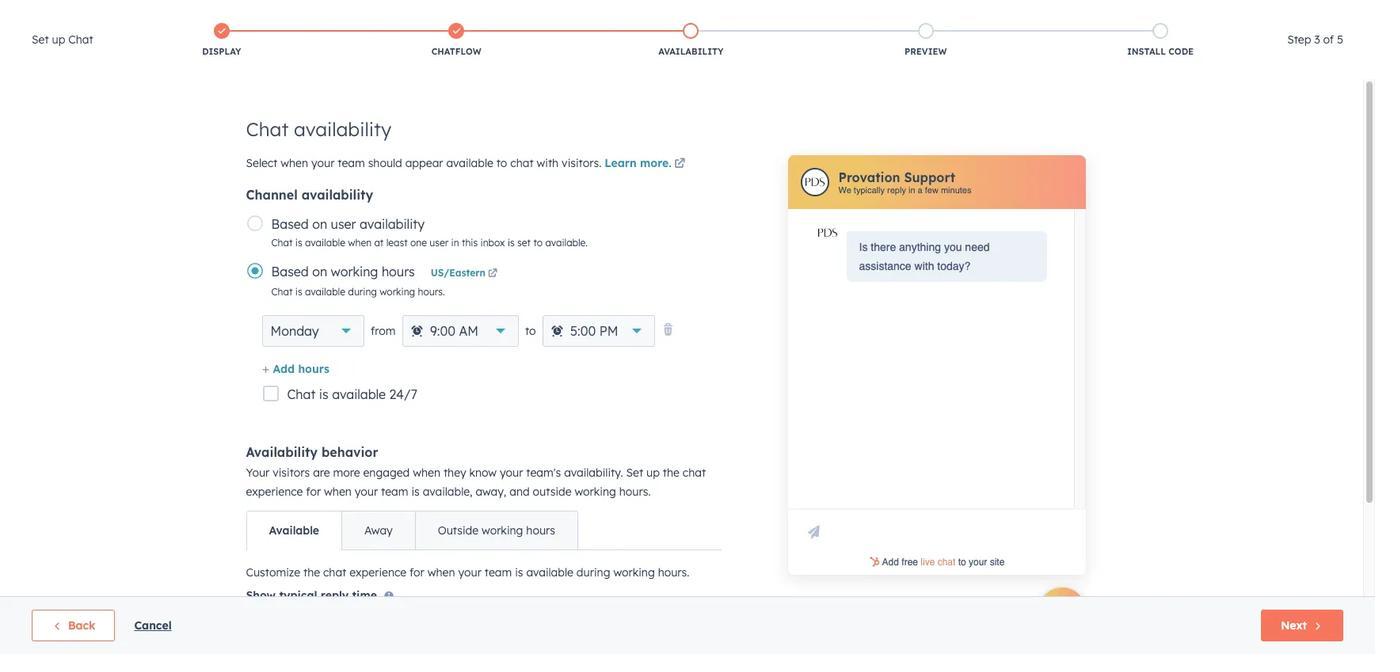 Task type: describe. For each thing, give the bounding box(es) containing it.
learn
[[605, 156, 637, 170]]

visitors
[[273, 466, 310, 480]]

learn more.
[[605, 156, 671, 170]]

your down outside
[[458, 566, 482, 580]]

tab list containing available
[[246, 511, 578, 551]]

in inside provation support we typically reply in a few minutes
[[909, 185, 915, 195]]

back button
[[32, 610, 115, 642]]

there
[[871, 241, 896, 253]]

of
[[1323, 32, 1334, 47]]

chat is available 24/7
[[287, 387, 418, 402]]

behavior
[[322, 444, 378, 460]]

and
[[510, 485, 530, 499]]

availability behavior your visitors are more engaged when they know your team's availability. set up the chat experience for when your team is available, away, and outside working hours.
[[246, 444, 706, 499]]

available down outside working hours
[[526, 566, 573, 580]]

1 link opens in a new window image from the top
[[488, 267, 497, 281]]

outside working hours
[[438, 524, 555, 538]]

anything
[[899, 241, 941, 253]]

agent says: is there anything you need assistance with today? element
[[859, 238, 1034, 276]]

0 horizontal spatial team
[[338, 156, 365, 170]]

for inside availability behavior your visitors are more engaged when they know your team's availability. set up the chat experience for when your team is available, away, and outside working hours.
[[306, 485, 321, 499]]

your down chat availability
[[311, 156, 335, 170]]

chat for chat is available 24/7
[[287, 387, 316, 402]]

we
[[838, 185, 851, 195]]

notifications button
[[1157, 0, 1184, 25]]

when left they
[[413, 466, 440, 480]]

0 horizontal spatial reply
[[321, 589, 349, 603]]

appear
[[405, 156, 443, 170]]

chat for chat is available during working hours.
[[271, 286, 293, 298]]

show typical reply time
[[246, 589, 377, 603]]

outside
[[438, 524, 479, 538]]

hours inside button
[[298, 362, 329, 376]]

today?
[[937, 260, 971, 272]]

5:00
[[570, 323, 596, 339]]

assistance
[[859, 260, 911, 272]]

5
[[1337, 32, 1343, 47]]

step
[[1287, 32, 1311, 47]]

preview list item
[[808, 20, 1043, 61]]

should
[[368, 156, 402, 170]]

know
[[469, 466, 497, 480]]

0 horizontal spatial hours.
[[418, 286, 445, 298]]

is there anything you need assistance with today?
[[859, 241, 990, 272]]

0 horizontal spatial with
[[537, 156, 559, 170]]

chatflow
[[431, 46, 481, 57]]

pm
[[599, 323, 618, 339]]

available
[[269, 524, 319, 538]]

1 horizontal spatial for
[[410, 566, 424, 580]]

next button
[[1261, 610, 1343, 642]]

more
[[333, 466, 360, 480]]

with inside is there anything you need assistance with today?
[[915, 260, 934, 272]]

cancel button
[[134, 616, 172, 635]]

select when your team should appear available to chat with visitors.
[[246, 156, 602, 170]]

back
[[68, 619, 95, 633]]

typical
[[279, 589, 317, 603]]

9:00
[[430, 323, 456, 339]]

visitors.
[[562, 156, 602, 170]]

away link
[[341, 512, 415, 550]]

notifications image
[[1163, 7, 1177, 21]]

learn more. link
[[605, 155, 688, 174]]

outside
[[533, 485, 572, 499]]

monday button
[[262, 315, 364, 347]]

chat for chat availability
[[246, 117, 289, 141]]

away,
[[476, 485, 506, 499]]

0 horizontal spatial during
[[348, 286, 377, 298]]

cancel
[[134, 619, 172, 633]]

provation support we typically reply in a few minutes
[[838, 169, 971, 195]]

search button
[[1334, 33, 1361, 60]]

set
[[517, 237, 531, 249]]

select
[[246, 156, 278, 170]]

away
[[364, 524, 393, 538]]

availability list item
[[574, 20, 808, 61]]

working inside availability behavior your visitors are more engaged when they know your team's availability. set up the chat experience for when your team is available, away, and outside working hours.
[[575, 485, 616, 499]]

at
[[374, 237, 384, 249]]

when down more at the bottom left
[[324, 485, 352, 499]]

based for based on working hours
[[271, 264, 309, 280]]

monday
[[271, 323, 319, 339]]

are
[[313, 466, 330, 480]]

0 horizontal spatial chat
[[323, 566, 346, 580]]

availability for availability behavior your visitors are more engaged when they know your team's availability. set up the chat experience for when your team is available, away, and outside working hours.
[[246, 444, 318, 460]]

experience inside availability behavior your visitors are more engaged when they know your team's availability. set up the chat experience for when your team is available, away, and outside working hours.
[[246, 485, 303, 499]]

0 vertical spatial user
[[331, 216, 356, 232]]

set inside availability behavior your visitors are more engaged when they know your team's availability. set up the chat experience for when your team is available, away, and outside working hours.
[[626, 466, 643, 480]]

install
[[1127, 46, 1166, 57]]

team's
[[526, 466, 561, 480]]

show
[[246, 589, 276, 603]]

support
[[904, 169, 955, 185]]

when down outside
[[428, 566, 455, 580]]

based on user availability
[[271, 216, 425, 232]]

chatflow completed list item
[[339, 20, 574, 61]]

display
[[202, 46, 241, 57]]

1 horizontal spatial user
[[430, 237, 449, 249]]

Search HubSpot search field
[[1153, 33, 1347, 60]]

add hours
[[273, 362, 329, 376]]

based for based on user availability
[[271, 216, 309, 232]]

code
[[1169, 46, 1194, 57]]

typically
[[854, 185, 885, 195]]

chat for chat is available when at least one user in this inbox is set to available.
[[271, 237, 293, 249]]

link opens in a new window image inside us/eastern link
[[488, 269, 497, 279]]

2 horizontal spatial team
[[485, 566, 512, 580]]

set up chat heading
[[32, 30, 93, 49]]

1 vertical spatial in
[[451, 237, 459, 249]]

customize
[[246, 566, 300, 580]]



Task type: vqa. For each thing, say whether or not it's contained in the screenshot.
Learn more. LINK
yes



Task type: locate. For each thing, give the bounding box(es) containing it.
availability inside list item
[[659, 46, 724, 57]]

this
[[462, 237, 478, 249]]

1 vertical spatial hours
[[298, 362, 329, 376]]

3
[[1314, 32, 1320, 47]]

chat availability
[[246, 117, 391, 141]]

for down are on the bottom left of the page
[[306, 485, 321, 499]]

2 link opens in a new window image from the top
[[488, 269, 497, 279]]

step 3 of 5
[[1287, 32, 1343, 47]]

24/7
[[389, 387, 418, 402]]

outside working hours link
[[415, 512, 577, 550]]

add
[[273, 362, 295, 376]]

available down based on user availability
[[305, 237, 345, 249]]

1 vertical spatial chat
[[683, 466, 706, 480]]

available down based on working hours
[[305, 286, 345, 298]]

with
[[537, 156, 559, 170], [915, 260, 934, 272]]

5:00 pm button
[[542, 315, 655, 347]]

available right appear
[[446, 156, 493, 170]]

on
[[312, 216, 327, 232], [312, 264, 327, 280]]

0 horizontal spatial for
[[306, 485, 321, 499]]

tab list
[[246, 511, 578, 551]]

1 horizontal spatial during
[[576, 566, 610, 580]]

to right set
[[533, 237, 543, 249]]

1 horizontal spatial hours
[[382, 264, 415, 280]]

hours down least
[[382, 264, 415, 280]]

add hours button
[[262, 360, 329, 381]]

1 vertical spatial user
[[430, 237, 449, 249]]

hours. inside availability behavior your visitors are more engaged when they know your team's availability. set up the chat experience for when your team is available, away, and outside working hours.
[[619, 485, 651, 499]]

reply inside provation support we typically reply in a few minutes
[[887, 185, 906, 195]]

1 vertical spatial experience
[[350, 566, 407, 580]]

0 horizontal spatial set
[[32, 32, 49, 47]]

0 horizontal spatial experience
[[246, 485, 303, 499]]

hubspot-live-chat-viral-iframe element
[[791, 555, 1082, 571]]

your
[[246, 466, 270, 480]]

1 vertical spatial during
[[576, 566, 610, 580]]

display completed list item
[[104, 20, 339, 61]]

team down outside working hours
[[485, 566, 512, 580]]

install code
[[1127, 46, 1194, 57]]

more.
[[640, 156, 671, 170]]

1 horizontal spatial with
[[915, 260, 934, 272]]

the right availability.
[[663, 466, 680, 480]]

with down anything
[[915, 260, 934, 272]]

0 horizontal spatial user
[[331, 216, 356, 232]]

menu
[[972, 0, 1356, 25]]

user
[[331, 216, 356, 232], [430, 237, 449, 249]]

from
[[371, 324, 396, 338]]

availability for availability
[[659, 46, 724, 57]]

based on working hours
[[271, 264, 415, 280]]

set up chat
[[32, 32, 93, 47]]

availability
[[659, 46, 724, 57], [246, 444, 318, 460]]

list
[[104, 20, 1278, 61]]

0 horizontal spatial hours
[[298, 362, 329, 376]]

availability.
[[564, 466, 623, 480]]

1 vertical spatial reply
[[321, 589, 349, 603]]

team
[[338, 156, 365, 170], [381, 485, 408, 499], [485, 566, 512, 580]]

availability up least
[[360, 216, 425, 232]]

availability up should
[[294, 117, 391, 141]]

team down engaged
[[381, 485, 408, 499]]

customize the chat experience for when your team is available during working hours.
[[246, 566, 690, 580]]

in left the this
[[451, 237, 459, 249]]

is up monday
[[295, 286, 302, 298]]

availability inside availability behavior your visitors are more engaged when they know your team's availability. set up the chat experience for when your team is available, away, and outside working hours.
[[246, 444, 318, 460]]

your down more at the bottom left
[[355, 485, 378, 499]]

on up chat is available during working hours.
[[312, 264, 327, 280]]

need
[[965, 241, 990, 253]]

1 horizontal spatial availability
[[659, 46, 724, 57]]

you
[[944, 241, 962, 253]]

us/eastern link
[[431, 267, 500, 281]]

is down outside working hours
[[515, 566, 523, 580]]

is
[[859, 241, 868, 253]]

1 vertical spatial availability
[[302, 187, 373, 203]]

available,
[[423, 485, 473, 499]]

the
[[663, 466, 680, 480], [303, 566, 320, 580]]

to left 5:00
[[525, 324, 536, 338]]

0 horizontal spatial up
[[52, 32, 65, 47]]

0 vertical spatial based
[[271, 216, 309, 232]]

1 based from the top
[[271, 216, 309, 232]]

hours down outside on the bottom of page
[[526, 524, 555, 538]]

search image
[[1342, 41, 1353, 52]]

provation
[[838, 169, 900, 185]]

2 horizontal spatial hours.
[[658, 566, 690, 580]]

available for during
[[305, 286, 345, 298]]

1 horizontal spatial team
[[381, 485, 408, 499]]

your
[[311, 156, 335, 170], [500, 466, 523, 480], [355, 485, 378, 499], [458, 566, 482, 580]]

1 link opens in a new window image from the top
[[674, 155, 685, 174]]

available left 24/7
[[332, 387, 386, 402]]

install code list item
[[1043, 20, 1278, 61]]

2 vertical spatial availability
[[360, 216, 425, 232]]

up inside availability behavior your visitors are more engaged when they know your team's availability. set up the chat experience for when your team is available, away, and outside working hours.
[[646, 466, 660, 480]]

0 vertical spatial reply
[[887, 185, 906, 195]]

0 vertical spatial the
[[663, 466, 680, 480]]

is down channel availability
[[295, 237, 302, 249]]

9:00 am
[[430, 323, 478, 339]]

reply left time
[[321, 589, 349, 603]]

1 vertical spatial for
[[410, 566, 424, 580]]

menu item
[[1132, 0, 1155, 25]]

2 vertical spatial hours
[[526, 524, 555, 538]]

available link
[[247, 512, 341, 550]]

during
[[348, 286, 377, 298], [576, 566, 610, 580]]

5:00 pm
[[570, 323, 618, 339]]

your up and
[[500, 466, 523, 480]]

2 horizontal spatial hours
[[526, 524, 555, 538]]

chat
[[68, 32, 93, 47], [246, 117, 289, 141], [271, 237, 293, 249], [271, 286, 293, 298], [287, 387, 316, 402]]

when left at
[[348, 237, 372, 249]]

list containing display
[[104, 20, 1278, 61]]

1 vertical spatial the
[[303, 566, 320, 580]]

reply left a
[[887, 185, 906, 195]]

1 vertical spatial based
[[271, 264, 309, 280]]

available for when
[[305, 237, 345, 249]]

link opens in a new window image
[[674, 155, 685, 174], [674, 158, 685, 170]]

1 vertical spatial to
[[533, 237, 543, 249]]

experience
[[246, 485, 303, 499], [350, 566, 407, 580]]

link opens in a new window image
[[488, 267, 497, 281], [488, 269, 497, 279]]

2 vertical spatial hours.
[[658, 566, 690, 580]]

is
[[295, 237, 302, 249], [508, 237, 515, 249], [295, 286, 302, 298], [319, 387, 328, 402], [411, 485, 420, 499], [515, 566, 523, 580]]

1 vertical spatial up
[[646, 466, 660, 480]]

0 vertical spatial set
[[32, 32, 49, 47]]

chat is available during working hours.
[[271, 286, 445, 298]]

next
[[1281, 619, 1307, 633]]

chat inside heading
[[68, 32, 93, 47]]

in
[[909, 185, 915, 195], [451, 237, 459, 249]]

1 vertical spatial team
[[381, 485, 408, 499]]

based down channel
[[271, 216, 309, 232]]

set
[[32, 32, 49, 47], [626, 466, 643, 480]]

up
[[52, 32, 65, 47], [646, 466, 660, 480]]

set inside heading
[[32, 32, 49, 47]]

0 vertical spatial experience
[[246, 485, 303, 499]]

chat inside availability behavior your visitors are more engaged when they know your team's availability. set up the chat experience for when your team is available, away, and outside working hours.
[[683, 466, 706, 480]]

0 vertical spatial up
[[52, 32, 65, 47]]

to right appear
[[496, 156, 507, 170]]

available.
[[545, 237, 588, 249]]

reply
[[887, 185, 906, 195], [321, 589, 349, 603]]

0 horizontal spatial in
[[451, 237, 459, 249]]

few
[[925, 185, 939, 195]]

0 vertical spatial availability
[[659, 46, 724, 57]]

on for user
[[312, 216, 327, 232]]

us/eastern
[[431, 267, 486, 279]]

0 horizontal spatial the
[[303, 566, 320, 580]]

1 horizontal spatial chat
[[510, 156, 534, 170]]

chat is available when at least one user in this inbox is set to available.
[[271, 237, 588, 249]]

1 vertical spatial with
[[915, 260, 934, 272]]

0 vertical spatial for
[[306, 485, 321, 499]]

availability up based on user availability
[[302, 187, 373, 203]]

1 vertical spatial set
[[626, 466, 643, 480]]

is left set
[[508, 237, 515, 249]]

0 vertical spatial on
[[312, 216, 327, 232]]

2 vertical spatial chat
[[323, 566, 346, 580]]

1 vertical spatial on
[[312, 264, 327, 280]]

0 vertical spatial with
[[537, 156, 559, 170]]

2 vertical spatial to
[[525, 324, 536, 338]]

is down add hours
[[319, 387, 328, 402]]

0 horizontal spatial availability
[[246, 444, 318, 460]]

up inside heading
[[52, 32, 65, 47]]

minutes
[[941, 185, 971, 195]]

1 horizontal spatial set
[[626, 466, 643, 480]]

availability for chat availability
[[294, 117, 391, 141]]

0 vertical spatial availability
[[294, 117, 391, 141]]

am
[[459, 323, 478, 339]]

time
[[352, 589, 377, 603]]

1 vertical spatial hours.
[[619, 485, 651, 499]]

inbox
[[480, 237, 505, 249]]

is left available,
[[411, 485, 420, 499]]

1 horizontal spatial in
[[909, 185, 915, 195]]

1 horizontal spatial reply
[[887, 185, 906, 195]]

the up show typical reply time on the left bottom
[[303, 566, 320, 580]]

channel
[[246, 187, 298, 203]]

1 vertical spatial availability
[[246, 444, 318, 460]]

1 on from the top
[[312, 216, 327, 232]]

working
[[331, 264, 378, 280], [380, 286, 415, 298], [575, 485, 616, 499], [482, 524, 523, 538], [613, 566, 655, 580]]

for
[[306, 485, 321, 499], [410, 566, 424, 580]]

experience up time
[[350, 566, 407, 580]]

1 horizontal spatial the
[[663, 466, 680, 480]]

preview
[[905, 46, 947, 57]]

2 on from the top
[[312, 264, 327, 280]]

2 based from the top
[[271, 264, 309, 280]]

is inside availability behavior your visitors are more engaged when they know your team's availability. set up the chat experience for when your team is available, away, and outside working hours.
[[411, 485, 420, 499]]

link opens in a new window image inside learn more. link
[[674, 158, 685, 170]]

least
[[386, 237, 408, 249]]

2 link opens in a new window image from the top
[[674, 158, 685, 170]]

0 vertical spatial to
[[496, 156, 507, 170]]

user down channel availability
[[331, 216, 356, 232]]

channel availability
[[246, 187, 373, 203]]

team left should
[[338, 156, 365, 170]]

engaged
[[363, 466, 410, 480]]

0 vertical spatial hours.
[[418, 286, 445, 298]]

0 vertical spatial during
[[348, 286, 377, 298]]

a
[[918, 185, 923, 195]]

1 horizontal spatial experience
[[350, 566, 407, 580]]

team inside availability behavior your visitors are more engaged when they know your team's availability. set up the chat experience for when your team is available, away, and outside working hours.
[[381, 485, 408, 499]]

0 vertical spatial hours
[[382, 264, 415, 280]]

1 horizontal spatial hours.
[[619, 485, 651, 499]]

hours right add
[[298, 362, 329, 376]]

the inside availability behavior your visitors are more engaged when they know your team's availability. set up the chat experience for when your team is available, away, and outside working hours.
[[663, 466, 680, 480]]

one
[[410, 237, 427, 249]]

2 vertical spatial team
[[485, 566, 512, 580]]

on for working
[[312, 264, 327, 280]]

based up monday
[[271, 264, 309, 280]]

1 horizontal spatial up
[[646, 466, 660, 480]]

availability for channel availability
[[302, 187, 373, 203]]

in left a
[[909, 185, 915, 195]]

experience down your
[[246, 485, 303, 499]]

9:00 am button
[[402, 315, 519, 347]]

0 vertical spatial team
[[338, 156, 365, 170]]

available for 24/7
[[332, 387, 386, 402]]

2 horizontal spatial chat
[[683, 466, 706, 480]]

on down channel availability
[[312, 216, 327, 232]]

0 vertical spatial chat
[[510, 156, 534, 170]]

for down away link
[[410, 566, 424, 580]]

user right one at the left top of the page
[[430, 237, 449, 249]]

when right select
[[281, 156, 308, 170]]

when
[[281, 156, 308, 170], [348, 237, 372, 249], [413, 466, 440, 480], [324, 485, 352, 499], [428, 566, 455, 580]]

0 vertical spatial in
[[909, 185, 915, 195]]

with left visitors.
[[537, 156, 559, 170]]



